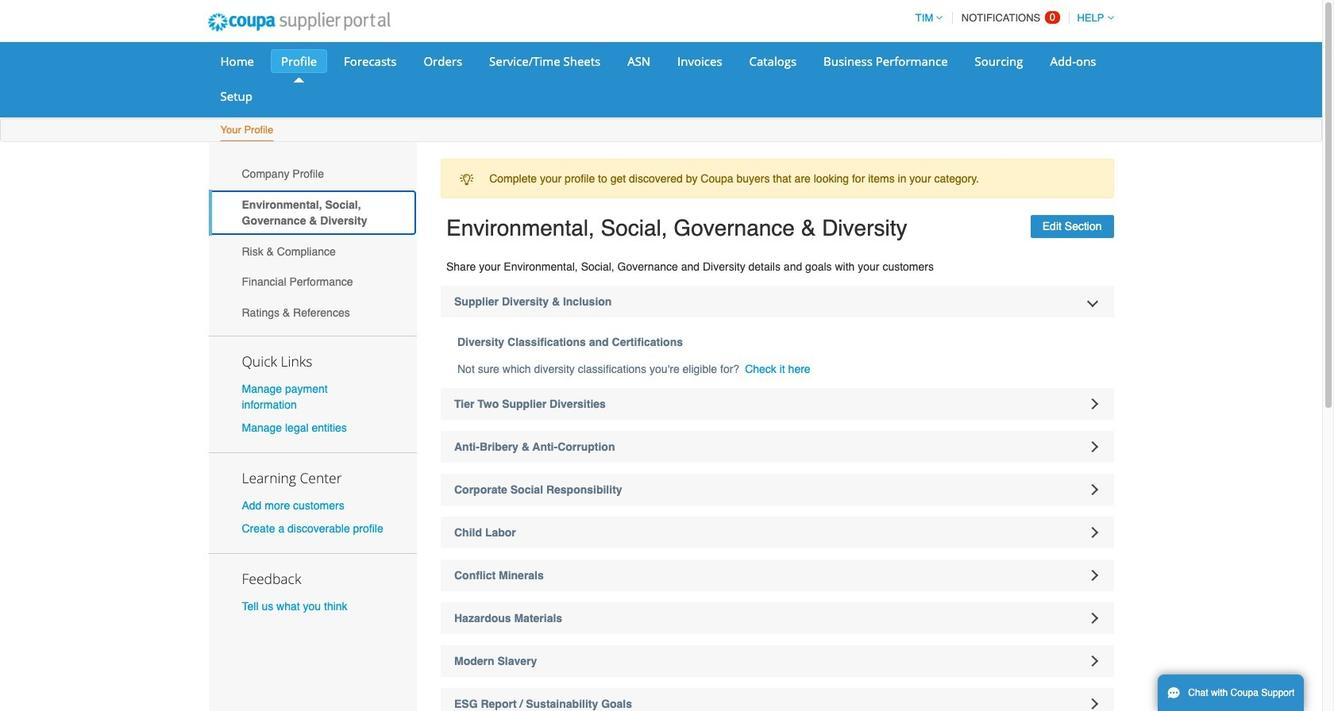 Task type: describe. For each thing, give the bounding box(es) containing it.
8 heading from the top
[[441, 646, 1114, 677]]

6 heading from the top
[[441, 560, 1114, 592]]

9 heading from the top
[[441, 688, 1114, 711]]

1 heading from the top
[[441, 286, 1114, 318]]

7 heading from the top
[[441, 603, 1114, 634]]



Task type: locate. For each thing, give the bounding box(es) containing it.
3 heading from the top
[[441, 431, 1114, 463]]

coupa supplier portal image
[[197, 2, 401, 42]]

alert
[[441, 159, 1114, 199]]

2 heading from the top
[[441, 388, 1114, 420]]

navigation
[[908, 2, 1114, 33]]

heading
[[441, 286, 1114, 318], [441, 388, 1114, 420], [441, 431, 1114, 463], [441, 474, 1114, 506], [441, 517, 1114, 549], [441, 560, 1114, 592], [441, 603, 1114, 634], [441, 646, 1114, 677], [441, 688, 1114, 711]]

4 heading from the top
[[441, 474, 1114, 506]]

5 heading from the top
[[441, 517, 1114, 549]]



